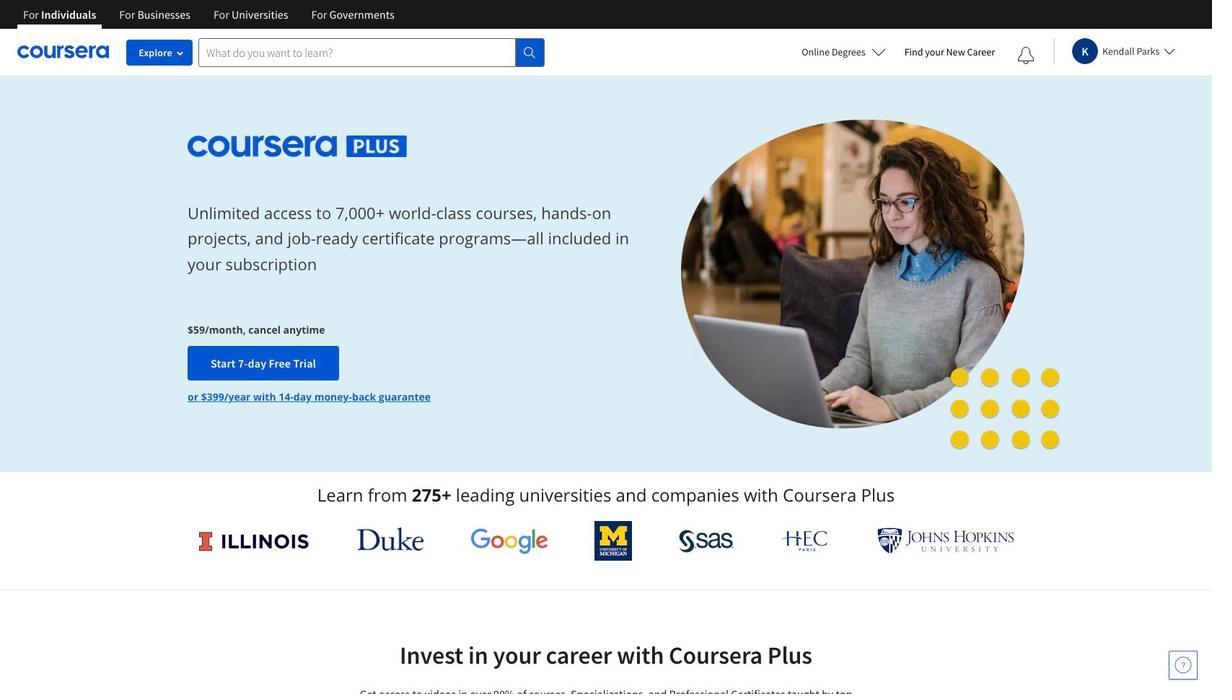Task type: locate. For each thing, give the bounding box(es) containing it.
university of illinois at urbana-champaign image
[[198, 530, 310, 553]]

johns hopkins university image
[[878, 528, 1015, 555]]

None search field
[[198, 38, 545, 67]]

google image
[[470, 528, 548, 555]]

hec paris image
[[780, 527, 831, 556]]

coursera image
[[17, 41, 109, 64]]

banner navigation
[[12, 0, 406, 29]]

help center image
[[1175, 657, 1192, 675]]



Task type: vqa. For each thing, say whether or not it's contained in the screenshot.
University of Illinois at Urbana-Champaign image
yes



Task type: describe. For each thing, give the bounding box(es) containing it.
university of michigan image
[[595, 522, 632, 561]]

sas image
[[679, 530, 734, 553]]

coursera plus image
[[188, 135, 407, 157]]

What do you want to learn? text field
[[198, 38, 516, 67]]

duke university image
[[357, 528, 424, 551]]



